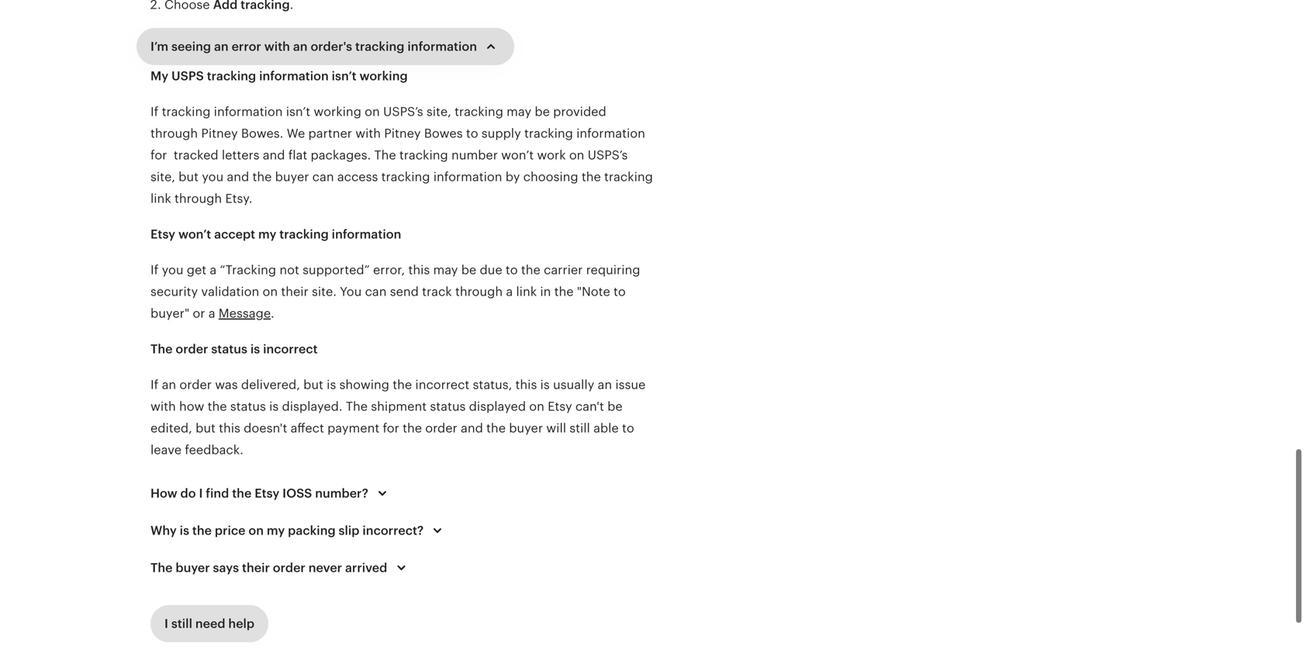 Task type: locate. For each thing, give the bounding box(es) containing it.
a right get
[[210, 263, 217, 277]]

my left the packing
[[267, 524, 285, 538]]

through left etsy.
[[175, 192, 222, 206]]

the down displayed
[[487, 421, 506, 435]]

order
[[176, 342, 208, 356], [180, 378, 212, 392], [425, 421, 458, 435], [273, 561, 306, 575]]

pitney left the bowes
[[384, 126, 421, 140]]

this up feedback.
[[219, 421, 240, 435]]

be for provided
[[535, 105, 550, 119]]

isn't up the we
[[286, 105, 310, 119]]

1 vertical spatial be
[[461, 263, 477, 277]]

0 vertical spatial if
[[151, 105, 159, 119]]

0 horizontal spatial with
[[151, 400, 176, 414]]

arrived
[[345, 561, 387, 575]]

2 vertical spatial a
[[208, 306, 215, 320]]

1 vertical spatial working
[[314, 105, 362, 119]]

affect
[[291, 421, 324, 435]]

issue
[[616, 378, 646, 392]]

but up feedback.
[[196, 421, 216, 435]]

my inside dropdown button
[[267, 524, 285, 538]]

0 vertical spatial this
[[408, 263, 430, 277]]

how
[[179, 400, 204, 414]]

working inside if tracking information isn't working on usps's site, tracking may be provided through pitney bowes. we partner with pitney bowes to supply tracking information for  tracked letters and flat packages. the tracking number won't work on usps's site, but you and the buyer can access tracking information by choosing the tracking link through etsy.
[[314, 105, 362, 119]]

2 vertical spatial through
[[455, 285, 503, 299]]

if inside if an order was delivered, but is showing the incorrect status, this is usually an issue with how the status is displayed. the shipment status displayed on etsy can't be edited, but this doesn't affect payment for the order and the buyer will still able to leave feedback.
[[151, 378, 159, 392]]

"tracking
[[220, 263, 276, 277]]

1 vertical spatial this
[[516, 378, 537, 392]]

on right displayed
[[529, 400, 545, 414]]

0 vertical spatial still
[[570, 421, 590, 435]]

the
[[374, 148, 396, 162], [151, 342, 173, 356], [346, 400, 368, 414], [151, 561, 173, 575]]

isn't inside if tracking information isn't working on usps's site, tracking may be provided through pitney bowes. we partner with pitney bowes to supply tracking information for  tracked letters and flat packages. the tracking number won't work on usps's site, but you and the buyer can access tracking information by choosing the tracking link through etsy.
[[286, 105, 310, 119]]

1 horizontal spatial may
[[507, 105, 532, 119]]

0 vertical spatial be
[[535, 105, 550, 119]]

0 vertical spatial incorrect
[[263, 342, 318, 356]]

1 horizontal spatial incorrect
[[415, 378, 470, 392]]

site, down tracked
[[151, 170, 175, 184]]

an up edited,
[[162, 378, 176, 392]]

and inside if an order was delivered, but is showing the incorrect status, this is usually an issue with how the status is displayed. the shipment status displayed on etsy can't be edited, but this doesn't affect payment for the order and the buyer will still able to leave feedback.
[[461, 421, 483, 435]]

1 vertical spatial site,
[[151, 170, 175, 184]]

0 horizontal spatial isn't
[[286, 105, 310, 119]]

through up tracked
[[151, 126, 198, 140]]

through inside if you get a "tracking not supported" error, this may be due to the carrier requiring security validation on their site. you can send track through a link in the "note to buyer" or a
[[455, 285, 503, 299]]

2 vertical spatial and
[[461, 421, 483, 435]]

3 if from the top
[[151, 378, 159, 392]]

was
[[215, 378, 238, 392]]

edited,
[[151, 421, 192, 435]]

the right for
[[403, 421, 422, 435]]

0 vertical spatial etsy
[[151, 227, 175, 241]]

may inside if tracking information isn't working on usps's site, tracking may be provided through pitney bowes. we partner with pitney bowes to supply tracking information for  tracked letters and flat packages. the tracking number won't work on usps's site, but you and the buyer can access tracking information by choosing the tracking link through etsy.
[[507, 105, 532, 119]]

if inside if tracking information isn't working on usps's site, tracking may be provided through pitney bowes. we partner with pitney bowes to supply tracking information for  tracked letters and flat packages. the tracking number won't work on usps's site, but you and the buyer can access tracking information by choosing the tracking link through etsy.
[[151, 105, 159, 119]]

may up 'track'
[[433, 263, 458, 277]]

my right accept
[[258, 227, 277, 241]]

2 vertical spatial buyer
[[176, 561, 210, 575]]

may
[[507, 105, 532, 119], [433, 263, 458, 277]]

my usps tracking information isn't working
[[151, 69, 408, 83]]

incorrect?
[[363, 524, 424, 538]]

may inside if you get a "tracking not supported" error, this may be due to the carrier requiring security validation on their site. you can send track through a link in the "note to buyer" or a
[[433, 263, 458, 277]]

still right the will
[[570, 421, 590, 435]]

on up .
[[263, 285, 278, 299]]

etsy won't accept my tracking information
[[151, 227, 401, 241]]

buyer left says
[[176, 561, 210, 575]]

1 horizontal spatial buyer
[[275, 170, 309, 184]]

with inside if tracking information isn't working on usps's site, tracking may be provided through pitney bowes. we partner with pitney bowes to supply tracking information for  tracked letters and flat packages. the tracking number won't work on usps's site, but you and the buyer can access tracking information by choosing the tracking link through etsy.
[[356, 126, 381, 140]]

1 horizontal spatial and
[[263, 148, 285, 162]]

1 horizontal spatial their
[[281, 285, 309, 299]]

incorrect
[[263, 342, 318, 356], [415, 378, 470, 392]]

2 horizontal spatial with
[[356, 126, 381, 140]]

1 vertical spatial link
[[516, 285, 537, 299]]

link
[[151, 192, 171, 206], [516, 285, 537, 299]]

0 horizontal spatial pitney
[[201, 126, 238, 140]]

buyer inside if an order was delivered, but is showing the incorrect status, this is usually an issue with how the status is displayed. the shipment status displayed on etsy can't be edited, but this doesn't affect payment for the order and the buyer will still able to leave feedback.
[[509, 421, 543, 435]]

1 horizontal spatial isn't
[[332, 69, 357, 83]]

order left never
[[273, 561, 306, 575]]

send
[[390, 285, 419, 299]]

1 vertical spatial usps's
[[588, 148, 628, 162]]

supply
[[482, 126, 521, 140]]

1 horizontal spatial you
[[202, 170, 224, 184]]

my
[[258, 227, 277, 241], [267, 524, 285, 538]]

1 vertical spatial incorrect
[[415, 378, 470, 392]]

but down tracked
[[179, 170, 199, 184]]

etsy left the ioss
[[255, 486, 280, 500]]

still left 'need'
[[171, 617, 192, 631]]

be for due
[[461, 263, 477, 277]]

i inside i still need help link
[[164, 617, 168, 631]]

an left order's
[[293, 40, 308, 54]]

2 horizontal spatial buyer
[[509, 421, 543, 435]]

and for was
[[461, 421, 483, 435]]

site, up the bowes
[[427, 105, 451, 119]]

buyer inside if tracking information isn't working on usps's site, tracking may be provided through pitney bowes. we partner with pitney bowes to supply tracking information for  tracked letters and flat packages. the tracking number won't work on usps's site, but you and the buyer can access tracking information by choosing the tracking link through etsy.
[[275, 170, 309, 184]]

0 horizontal spatial you
[[162, 263, 184, 277]]

can
[[312, 170, 334, 184], [365, 285, 387, 299]]

to inside if an order was delivered, but is showing the incorrect status, this is usually an issue with how the status is displayed. the shipment status displayed on etsy can't be edited, but this doesn't affect payment for the order and the buyer will still able to leave feedback.
[[622, 421, 634, 435]]

1 vertical spatial buyer
[[509, 421, 543, 435]]

0 vertical spatial link
[[151, 192, 171, 206]]

pitney up the letters
[[201, 126, 238, 140]]

1 vertical spatial their
[[242, 561, 270, 575]]

with up the my usps tracking information isn't working at the left top of page
[[264, 40, 290, 54]]

buyer"
[[151, 306, 189, 320]]

payment
[[327, 421, 380, 435]]

be inside if tracking information isn't working on usps's site, tracking may be provided through pitney bowes. we partner with pitney bowes to supply tracking information for  tracked letters and flat packages. the tracking number won't work on usps's site, but you and the buyer can access tracking information by choosing the tracking link through etsy.
[[535, 105, 550, 119]]

to up number
[[466, 126, 478, 140]]

not
[[280, 263, 299, 277]]

the up 'payment'
[[346, 400, 368, 414]]

1 horizontal spatial be
[[535, 105, 550, 119]]

i'm
[[151, 40, 169, 54]]

0 horizontal spatial this
[[219, 421, 240, 435]]

site,
[[427, 105, 451, 119], [151, 170, 175, 184]]

order down the or
[[176, 342, 208, 356]]

2 horizontal spatial this
[[516, 378, 537, 392]]

i left 'need'
[[164, 617, 168, 631]]

be left provided
[[535, 105, 550, 119]]

1 vertical spatial and
[[227, 170, 249, 184]]

working up partner
[[314, 105, 362, 119]]

showing
[[339, 378, 390, 392]]

0 horizontal spatial their
[[242, 561, 270, 575]]

their right says
[[242, 561, 270, 575]]

be left due
[[461, 263, 477, 277]]

with up edited,
[[151, 400, 176, 414]]

1 horizontal spatial still
[[570, 421, 590, 435]]

0 horizontal spatial site,
[[151, 170, 175, 184]]

this
[[408, 263, 430, 277], [516, 378, 537, 392], [219, 421, 240, 435]]

message
[[219, 306, 271, 320]]

ioss
[[283, 486, 312, 500]]

still
[[570, 421, 590, 435], [171, 617, 192, 631]]

2 if from the top
[[151, 263, 159, 277]]

2 vertical spatial this
[[219, 421, 240, 435]]

1 vertical spatial won't
[[178, 227, 211, 241]]

1 horizontal spatial usps's
[[588, 148, 628, 162]]

2 horizontal spatial be
[[608, 400, 623, 414]]

etsy up the will
[[548, 400, 572, 414]]

the inside dropdown button
[[151, 561, 173, 575]]

buyer inside dropdown button
[[176, 561, 210, 575]]

i'm seeing an error with an order's tracking information
[[151, 40, 477, 54]]

be inside if an order was delivered, but is showing the incorrect status, this is usually an issue with how the status is displayed. the shipment status displayed on etsy can't be edited, but this doesn't affect payment for the order and the buyer will still able to leave feedback.
[[608, 400, 623, 414]]

0 vertical spatial i
[[199, 486, 203, 500]]

able
[[594, 421, 619, 435]]

can right you
[[365, 285, 387, 299]]

if an order was delivered, but is showing the incorrect status, this is usually an issue with how the status is displayed. the shipment status displayed on etsy can't be edited, but this doesn't affect payment for the order and the buyer will still able to leave feedback.
[[151, 378, 646, 457]]

2 vertical spatial if
[[151, 378, 159, 392]]

1 vertical spatial etsy
[[548, 400, 572, 414]]

says
[[213, 561, 239, 575]]

is down delivered,
[[269, 400, 279, 414]]

message link
[[219, 306, 271, 320]]

1 vertical spatial you
[[162, 263, 184, 277]]

seeing
[[172, 40, 211, 54]]

0 vertical spatial site,
[[427, 105, 451, 119]]

1 vertical spatial through
[[175, 192, 222, 206]]

but up displayed. in the left bottom of the page
[[303, 378, 323, 392]]

why is the price on my packing slip incorrect?
[[151, 524, 424, 538]]

0 horizontal spatial and
[[227, 170, 249, 184]]

packages.
[[311, 148, 371, 162]]

order down the shipment
[[425, 421, 458, 435]]

flat
[[288, 148, 307, 162]]

this up send
[[408, 263, 430, 277]]

1 vertical spatial isn't
[[286, 105, 310, 119]]

buyer left the will
[[509, 421, 543, 435]]

may up "supply"
[[507, 105, 532, 119]]

0 vertical spatial their
[[281, 285, 309, 299]]

1 vertical spatial can
[[365, 285, 387, 299]]

a right the or
[[208, 306, 215, 320]]

0 horizontal spatial won't
[[178, 227, 211, 241]]

is up displayed. in the left bottom of the page
[[327, 378, 336, 392]]

0 horizontal spatial buyer
[[176, 561, 210, 575]]

be inside if you get a "tracking not supported" error, this may be due to the carrier requiring security validation on their site. you can send track through a link in the "note to buyer" or a
[[461, 263, 477, 277]]

need
[[195, 617, 225, 631]]

number
[[452, 148, 498, 162]]

to
[[466, 126, 478, 140], [506, 263, 518, 277], [614, 285, 626, 299], [622, 421, 634, 435]]

to right able
[[622, 421, 634, 435]]

but inside if tracking information isn't working on usps's site, tracking may be provided through pitney bowes. we partner with pitney bowes to supply tracking information for  tracked letters and flat packages. the tracking number won't work on usps's site, but you and the buyer can access tracking information by choosing the tracking link through etsy.
[[179, 170, 199, 184]]

0 vertical spatial won't
[[501, 148, 534, 162]]

1 horizontal spatial link
[[516, 285, 537, 299]]

0 vertical spatial isn't
[[332, 69, 357, 83]]

2 vertical spatial etsy
[[255, 486, 280, 500]]

the left "price"
[[192, 524, 212, 538]]

1 vertical spatial a
[[506, 285, 513, 299]]

i'm seeing an error with an order's tracking information button
[[137, 28, 514, 65]]

0 vertical spatial with
[[264, 40, 290, 54]]

their
[[281, 285, 309, 299], [242, 561, 270, 575]]

0 horizontal spatial incorrect
[[263, 342, 318, 356]]

on right "price"
[[249, 524, 264, 538]]

you down tracked
[[202, 170, 224, 184]]

2 vertical spatial be
[[608, 400, 623, 414]]

you up security on the top of page
[[162, 263, 184, 277]]

the inside dropdown button
[[192, 524, 212, 538]]

the down why
[[151, 561, 173, 575]]

working
[[360, 69, 408, 83], [314, 105, 362, 119]]

with
[[264, 40, 290, 54], [356, 126, 381, 140], [151, 400, 176, 414]]

and for isn't
[[227, 170, 249, 184]]

0 vertical spatial usps's
[[383, 105, 423, 119]]

1 horizontal spatial can
[[365, 285, 387, 299]]

1 vertical spatial may
[[433, 263, 458, 277]]

1 horizontal spatial with
[[264, 40, 290, 54]]

0 horizontal spatial link
[[151, 192, 171, 206]]

won't up get
[[178, 227, 211, 241]]

the right find on the bottom of the page
[[232, 486, 252, 500]]

in
[[540, 285, 551, 299]]

this right status, on the bottom left of the page
[[516, 378, 537, 392]]

2 horizontal spatial etsy
[[548, 400, 572, 414]]

you inside if tracking information isn't working on usps's site, tracking may be provided through pitney bowes. we partner with pitney bowes to supply tracking information for  tracked letters and flat packages. the tracking number won't work on usps's site, but you and the buyer can access tracking information by choosing the tracking link through etsy.
[[202, 170, 224, 184]]

if down my
[[151, 105, 159, 119]]

status
[[211, 342, 247, 356], [230, 400, 266, 414], [430, 400, 466, 414]]

0 vertical spatial my
[[258, 227, 277, 241]]

and down displayed
[[461, 421, 483, 435]]

how
[[151, 486, 177, 500]]

their inside if you get a "tracking not supported" error, this may be due to the carrier requiring security validation on their site. you can send track through a link in the "note to buyer" or a
[[281, 285, 309, 299]]

on up packages. in the left of the page
[[365, 105, 380, 119]]

0 vertical spatial a
[[210, 263, 217, 277]]

0 horizontal spatial still
[[171, 617, 192, 631]]

etsy inside if an order was delivered, but is showing the incorrect status, this is usually an issue with how the status is displayed. the shipment status displayed on etsy can't be edited, but this doesn't affect payment for the order and the buyer will still able to leave feedback.
[[548, 400, 572, 414]]

an
[[214, 40, 229, 54], [293, 40, 308, 54], [162, 378, 176, 392], [598, 378, 612, 392]]

0 vertical spatial buyer
[[275, 170, 309, 184]]

information inside dropdown button
[[408, 40, 477, 54]]

can down packages. in the left of the page
[[312, 170, 334, 184]]

won't up "by" at the top of the page
[[501, 148, 534, 162]]

incorrect down .
[[263, 342, 318, 356]]

if up edited,
[[151, 378, 159, 392]]

their inside dropdown button
[[242, 561, 270, 575]]

0 horizontal spatial be
[[461, 263, 477, 277]]

if for if you get a "tracking not supported" error, this may be due to the carrier requiring security validation on their site. you can send track through a link in the "note to buyer" or a
[[151, 263, 159, 277]]

0 horizontal spatial etsy
[[151, 227, 175, 241]]

and left flat
[[263, 148, 285, 162]]

tracking
[[355, 40, 405, 54], [207, 69, 256, 83], [162, 105, 211, 119], [455, 105, 503, 119], [524, 126, 573, 140], [400, 148, 448, 162], [381, 170, 430, 184], [604, 170, 653, 184], [280, 227, 329, 241]]

if inside if you get a "tracking not supported" error, this may be due to the carrier requiring security validation on their site. you can send track through a link in the "note to buyer" or a
[[151, 263, 159, 277]]

and up etsy.
[[227, 170, 249, 184]]

and
[[263, 148, 285, 162], [227, 170, 249, 184], [461, 421, 483, 435]]

their down not
[[281, 285, 309, 299]]

0 horizontal spatial can
[[312, 170, 334, 184]]

i
[[199, 486, 203, 500], [164, 617, 168, 631]]

be up able
[[608, 400, 623, 414]]

information
[[408, 40, 477, 54], [259, 69, 329, 83], [214, 105, 283, 119], [577, 126, 645, 140], [433, 170, 502, 184], [332, 227, 401, 241]]

1 horizontal spatial etsy
[[255, 486, 280, 500]]

if
[[151, 105, 159, 119], [151, 263, 159, 277], [151, 378, 159, 392]]

isn't down order's
[[332, 69, 357, 83]]

link inside if tracking information isn't working on usps's site, tracking may be provided through pitney bowes. we partner with pitney bowes to supply tracking information for  tracked letters and flat packages. the tracking number won't work on usps's site, but you and the buyer can access tracking information by choosing the tracking link through etsy.
[[151, 192, 171, 206]]

incorrect up the shipment
[[415, 378, 470, 392]]

with up packages. in the left of the page
[[356, 126, 381, 140]]

if for if an order was delivered, but is showing the incorrect status, this is usually an issue with how the status is displayed. the shipment status displayed on etsy can't be edited, but this doesn't affect payment for the order and the buyer will still able to leave feedback.
[[151, 378, 159, 392]]

the up access
[[374, 148, 396, 162]]

if up security on the top of page
[[151, 263, 159, 277]]

through down due
[[455, 285, 503, 299]]

1 horizontal spatial won't
[[501, 148, 534, 162]]

working down the i'm seeing an error with an order's tracking information dropdown button
[[360, 69, 408, 83]]

is right why
[[180, 524, 189, 538]]

2 vertical spatial with
[[151, 400, 176, 414]]

a
[[210, 263, 217, 277], [506, 285, 513, 299], [208, 306, 215, 320]]

0 vertical spatial you
[[202, 170, 224, 184]]

do
[[180, 486, 196, 500]]

the inside dropdown button
[[232, 486, 252, 500]]

you
[[202, 170, 224, 184], [162, 263, 184, 277]]

a left in
[[506, 285, 513, 299]]

accept
[[214, 227, 255, 241]]

bowes.
[[241, 126, 284, 140]]

1 vertical spatial if
[[151, 263, 159, 277]]

1 vertical spatial with
[[356, 126, 381, 140]]

0 vertical spatial but
[[179, 170, 199, 184]]

2 horizontal spatial and
[[461, 421, 483, 435]]

0 horizontal spatial i
[[164, 617, 168, 631]]

1 horizontal spatial pitney
[[384, 126, 421, 140]]

1 if from the top
[[151, 105, 159, 119]]

1 vertical spatial my
[[267, 524, 285, 538]]

1 horizontal spatial i
[[199, 486, 203, 500]]

slip
[[339, 524, 360, 538]]

the
[[253, 170, 272, 184], [582, 170, 601, 184], [521, 263, 541, 277], [555, 285, 574, 299], [393, 378, 412, 392], [208, 400, 227, 414], [403, 421, 422, 435], [487, 421, 506, 435], [232, 486, 252, 500], [192, 524, 212, 538]]

1 vertical spatial i
[[164, 617, 168, 631]]

if tracking information isn't working on usps's site, tracking may be provided through pitney bowes. we partner with pitney bowes to supply tracking information for  tracked letters and flat packages. the tracking number won't work on usps's site, but you and the buyer can access tracking information by choosing the tracking link through etsy.
[[151, 105, 653, 206]]

is inside dropdown button
[[180, 524, 189, 538]]

on inside why is the price on my packing slip incorrect? dropdown button
[[249, 524, 264, 538]]

won't
[[501, 148, 534, 162], [178, 227, 211, 241]]

etsy up security on the top of page
[[151, 227, 175, 241]]

status,
[[473, 378, 512, 392]]

1 horizontal spatial this
[[408, 263, 430, 277]]

i right do
[[199, 486, 203, 500]]

0 vertical spatial may
[[507, 105, 532, 119]]

buyer down flat
[[275, 170, 309, 184]]



Task type: vqa. For each thing, say whether or not it's contained in the screenshot.
least in the We Recommend Your Images Be At Least 2000 Pixels Wide. You May Want To Use Image Editing Software To Resize Your Images Before Uploading Them To Etsy.
no



Task type: describe. For each thing, give the bounding box(es) containing it.
with inside dropdown button
[[264, 40, 290, 54]]

0 vertical spatial and
[[263, 148, 285, 162]]

displayed
[[469, 400, 526, 414]]

choosing
[[523, 170, 578, 184]]

doesn't
[[244, 421, 287, 435]]

delivered,
[[241, 378, 300, 392]]

packing
[[288, 524, 336, 538]]

validation
[[201, 285, 259, 299]]

order's
[[311, 40, 352, 54]]

site.
[[312, 285, 337, 299]]

provided
[[553, 105, 607, 119]]

feedback.
[[185, 443, 244, 457]]

how do i find the etsy ioss number? button
[[137, 475, 406, 512]]

to right due
[[506, 263, 518, 277]]

work
[[537, 148, 566, 162]]

i inside how do i find the etsy ioss number? dropdown button
[[199, 486, 203, 500]]

can't
[[576, 400, 604, 414]]

usps
[[171, 69, 204, 83]]

1 pitney from the left
[[201, 126, 238, 140]]

due
[[480, 263, 503, 277]]

message .
[[219, 306, 274, 320]]

you inside if you get a "tracking not supported" error, this may be due to the carrier requiring security validation on their site. you can send track through a link in the "note to buyer" or a
[[162, 263, 184, 277]]

never
[[309, 561, 342, 575]]

order inside dropdown button
[[273, 561, 306, 575]]

status right the shipment
[[430, 400, 466, 414]]

we
[[287, 126, 305, 140]]

is left usually
[[540, 378, 550, 392]]

my
[[151, 69, 168, 83]]

why
[[151, 524, 177, 538]]

2 vertical spatial but
[[196, 421, 216, 435]]

leave
[[151, 443, 182, 457]]

status up doesn't on the bottom left
[[230, 400, 266, 414]]

1 vertical spatial but
[[303, 378, 323, 392]]

the up in
[[521, 263, 541, 277]]

access
[[337, 170, 378, 184]]

buyer for on
[[509, 421, 543, 435]]

still inside if an order was delivered, but is showing the incorrect status, this is usually an issue with how the status is displayed. the shipment status displayed on etsy can't be edited, but this doesn't affect payment for the order and the buyer will still able to leave feedback.
[[570, 421, 590, 435]]

the buyer says their order never arrived
[[151, 561, 387, 575]]

the down the buyer"
[[151, 342, 173, 356]]

the down the letters
[[253, 170, 272, 184]]

how do i find the etsy ioss number?
[[151, 486, 369, 500]]

usually
[[553, 378, 595, 392]]

on inside if you get a "tracking not supported" error, this may be due to the carrier requiring security validation on their site. you can send track through a link in the "note to buyer" or a
[[263, 285, 278, 299]]

track
[[422, 285, 452, 299]]

buyer for and
[[275, 170, 309, 184]]

0 vertical spatial through
[[151, 126, 198, 140]]

incorrect inside if an order was delivered, but is showing the incorrect status, this is usually an issue with how the status is displayed. the shipment status displayed on etsy can't be edited, but this doesn't affect payment for the order and the buyer will still able to leave feedback.
[[415, 378, 470, 392]]

the inside if tracking information isn't working on usps's site, tracking may be provided through pitney bowes. we partner with pitney bowes to supply tracking information for  tracked letters and flat packages. the tracking number won't work on usps's site, but you and the buyer can access tracking information by choosing the tracking link through etsy.
[[374, 148, 396, 162]]

i still need help
[[164, 617, 255, 631]]

is down message .
[[250, 342, 260, 356]]

etsy inside dropdown button
[[255, 486, 280, 500]]

help
[[228, 617, 255, 631]]

1 vertical spatial still
[[171, 617, 192, 631]]

error,
[[373, 263, 405, 277]]

partner
[[308, 126, 352, 140]]

0 horizontal spatial usps's
[[383, 105, 423, 119]]

won't inside if tracking information isn't working on usps's site, tracking may be provided through pitney bowes. we partner with pitney bowes to supply tracking information for  tracked letters and flat packages. the tracking number won't work on usps's site, but you and the buyer can access tracking information by choosing the tracking link through etsy.
[[501, 148, 534, 162]]

price
[[215, 524, 246, 538]]

the buyer says their order never arrived button
[[137, 549, 425, 587]]

bowes
[[424, 126, 463, 140]]

find
[[206, 486, 229, 500]]

may for tracking
[[507, 105, 532, 119]]

with inside if an order was delivered, but is showing the incorrect status, this is usually an issue with how the status is displayed. the shipment status displayed on etsy can't be edited, but this doesn't affect payment for the order and the buyer will still able to leave feedback.
[[151, 400, 176, 414]]

carrier
[[544, 263, 583, 277]]

why is the price on my packing slip incorrect? button
[[137, 512, 461, 549]]

0 vertical spatial working
[[360, 69, 408, 83]]

if you get a "tracking not supported" error, this may be due to the carrier requiring security validation on their site. you can send track through a link in the "note to buyer" or a
[[151, 263, 640, 320]]

may for this
[[433, 263, 458, 277]]

the down the was
[[208, 400, 227, 414]]

security
[[151, 285, 198, 299]]

by
[[506, 170, 520, 184]]

will
[[546, 421, 566, 435]]

an left error
[[214, 40, 229, 54]]

order up how
[[180, 378, 212, 392]]

on inside if an order was delivered, but is showing the incorrect status, this is usually an issue with how the status is displayed. the shipment status displayed on etsy can't be edited, but this doesn't affect payment for the order and the buyer will still able to leave feedback.
[[529, 400, 545, 414]]

tracked
[[174, 148, 219, 162]]

the order status is incorrect
[[151, 342, 318, 356]]

error
[[232, 40, 261, 54]]

if for if tracking information isn't working on usps's site, tracking may be provided through pitney bowes. we partner with pitney bowes to supply tracking information for  tracked letters and flat packages. the tracking number won't work on usps's site, but you and the buyer can access tracking information by choosing the tracking link through etsy.
[[151, 105, 159, 119]]

letters
[[222, 148, 260, 162]]

can inside if you get a "tracking not supported" error, this may be due to the carrier requiring security validation on their site. you can send track through a link in the "note to buyer" or a
[[365, 285, 387, 299]]

number?
[[315, 486, 369, 500]]

displayed.
[[282, 400, 343, 414]]

.
[[271, 306, 274, 320]]

get
[[187, 263, 207, 277]]

on right work
[[569, 148, 585, 162]]

status up the was
[[211, 342, 247, 356]]

"note
[[577, 285, 610, 299]]

shipment
[[371, 400, 427, 414]]

the right in
[[555, 285, 574, 299]]

tracking inside the i'm seeing an error with an order's tracking information dropdown button
[[355, 40, 405, 54]]

the right choosing at the top of page
[[582, 170, 601, 184]]

can inside if tracking information isn't working on usps's site, tracking may be provided through pitney bowes. we partner with pitney bowes to supply tracking information for  tracked letters and flat packages. the tracking number won't work on usps's site, but you and the buyer can access tracking information by choosing the tracking link through etsy.
[[312, 170, 334, 184]]

1 horizontal spatial site,
[[427, 105, 451, 119]]

or
[[193, 306, 205, 320]]

to inside if tracking information isn't working on usps's site, tracking may be provided through pitney bowes. we partner with pitney bowes to supply tracking information for  tracked letters and flat packages. the tracking number won't work on usps's site, but you and the buyer can access tracking information by choosing the tracking link through etsy.
[[466, 126, 478, 140]]

the inside if an order was delivered, but is showing the incorrect status, this is usually an issue with how the status is displayed. the shipment status displayed on etsy can't be edited, but this doesn't affect payment for the order and the buyer will still able to leave feedback.
[[346, 400, 368, 414]]

to down requiring
[[614, 285, 626, 299]]

link inside if you get a "tracking not supported" error, this may be due to the carrier requiring security validation on their site. you can send track through a link in the "note to buyer" or a
[[516, 285, 537, 299]]

supported"
[[303, 263, 370, 277]]

i still need help link
[[151, 605, 269, 642]]

for
[[383, 421, 399, 435]]

the up the shipment
[[393, 378, 412, 392]]

requiring
[[586, 263, 640, 277]]

etsy.
[[225, 192, 253, 206]]

you
[[340, 285, 362, 299]]

an left 'issue'
[[598, 378, 612, 392]]

2 pitney from the left
[[384, 126, 421, 140]]

this inside if you get a "tracking not supported" error, this may be due to the carrier requiring security validation on their site. you can send track through a link in the "note to buyer" or a
[[408, 263, 430, 277]]



